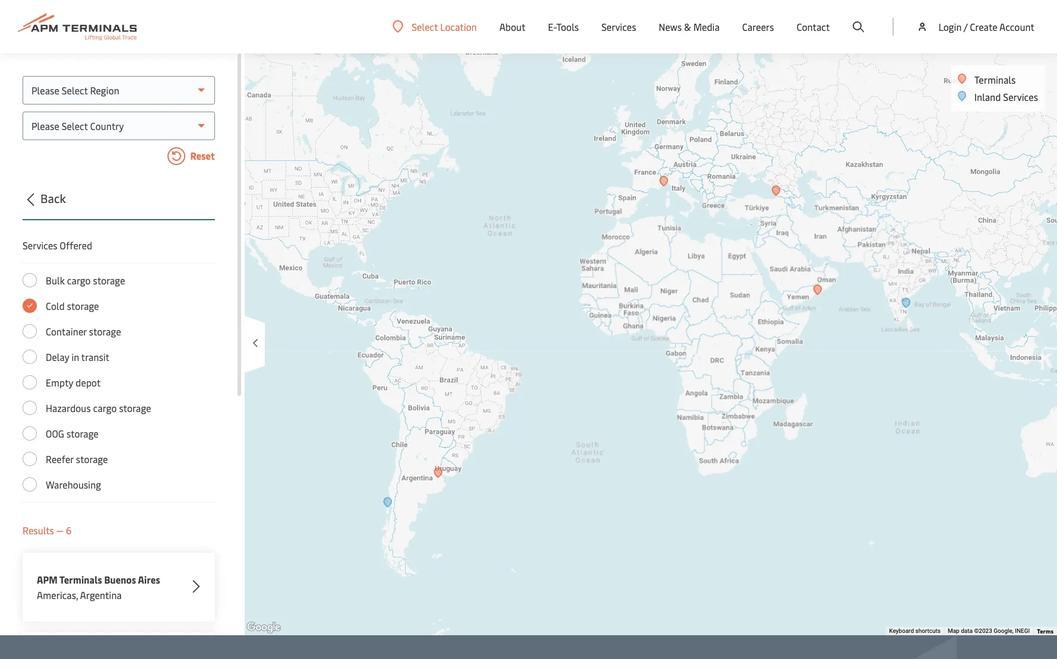 Task type: locate. For each thing, give the bounding box(es) containing it.
0 vertical spatial services
[[601, 20, 636, 33]]

cargo
[[67, 274, 91, 287], [93, 401, 117, 415]]

0 horizontal spatial services
[[23, 239, 57, 252]]

delay in transit
[[46, 350, 109, 363]]

terms link
[[1037, 627, 1053, 635]]

Hazardous cargo storage radio
[[23, 401, 37, 415]]

in
[[72, 350, 79, 363]]

buenos
[[104, 573, 136, 586]]

terms
[[1037, 627, 1053, 635]]

services
[[601, 20, 636, 33], [1003, 90, 1038, 103], [23, 239, 57, 252]]

cold
[[46, 299, 65, 312]]

apm
[[37, 573, 58, 586]]

cold storage
[[46, 299, 99, 312]]

1 vertical spatial terminals
[[59, 573, 102, 586]]

1 horizontal spatial cargo
[[93, 401, 117, 415]]

2 vertical spatial services
[[23, 239, 57, 252]]

e-tools
[[548, 20, 579, 33]]

terminals
[[974, 73, 1016, 86], [59, 573, 102, 586]]

offered
[[60, 239, 92, 252]]

1 horizontal spatial terminals
[[974, 73, 1016, 86]]

0 horizontal spatial terminals
[[59, 573, 102, 586]]

americas,
[[37, 588, 78, 602]]

create
[[970, 20, 997, 33]]

container storage
[[46, 325, 121, 338]]

transit
[[81, 350, 109, 363]]

services right inland
[[1003, 90, 1038, 103]]

location
[[440, 20, 477, 33]]

services offered
[[23, 239, 92, 252]]

services for services offered
[[23, 239, 57, 252]]

map data ©2023 google, inegi
[[948, 628, 1030, 634]]

1 vertical spatial cargo
[[93, 401, 117, 415]]

login / create account link
[[917, 0, 1034, 53]]

e-tools button
[[548, 0, 579, 53]]

1 vertical spatial services
[[1003, 90, 1038, 103]]

0 horizontal spatial cargo
[[67, 274, 91, 287]]

hazardous cargo storage
[[46, 401, 151, 415]]

terminals inside apm terminals buenos aires americas, argentina
[[59, 573, 102, 586]]

&
[[684, 20, 691, 33]]

cargo down depot
[[93, 401, 117, 415]]

1 horizontal spatial services
[[601, 20, 636, 33]]

google,
[[994, 628, 1014, 634]]

about
[[499, 20, 525, 33]]

about button
[[499, 0, 525, 53]]

storage
[[93, 274, 125, 287], [67, 299, 99, 312], [89, 325, 121, 338], [119, 401, 151, 415], [66, 427, 99, 440], [76, 453, 108, 466]]

results
[[23, 524, 54, 537]]

storage for cold storage
[[67, 299, 99, 312]]

login / create account
[[939, 20, 1034, 33]]

warehousing
[[46, 478, 101, 491]]

services right the tools
[[601, 20, 636, 33]]

bulk
[[46, 274, 65, 287]]

inland services
[[974, 90, 1038, 103]]

2 horizontal spatial services
[[1003, 90, 1038, 103]]

storage for container storage
[[89, 325, 121, 338]]

terminals up 'argentina'
[[59, 573, 102, 586]]

cargo right the bulk
[[67, 274, 91, 287]]

—
[[56, 524, 64, 537]]

bulk cargo storage
[[46, 274, 125, 287]]

shortcuts
[[915, 628, 941, 634]]

terminals up inland
[[974, 73, 1016, 86]]

reset button
[[23, 147, 215, 167]]

services left offered
[[23, 239, 57, 252]]

services button
[[601, 0, 636, 53]]

map region
[[181, 47, 1057, 655]]

depot
[[76, 376, 101, 389]]

0 vertical spatial cargo
[[67, 274, 91, 287]]

inland
[[974, 90, 1001, 103]]

back button
[[19, 189, 215, 220]]

storage for oog storage
[[66, 427, 99, 440]]

keyboard shortcuts button
[[889, 627, 941, 635]]

argentina
[[80, 588, 122, 602]]

select location
[[412, 20, 477, 33]]

delay
[[46, 350, 69, 363]]

Bulk cargo storage radio
[[23, 273, 37, 287]]

data
[[961, 628, 973, 634]]



Task type: vqa. For each thing, say whether or not it's contained in the screenshot.
Training Within Industry (TWI).'s WITHIN
no



Task type: describe. For each thing, give the bounding box(es) containing it.
Container storage radio
[[23, 324, 37, 338]]

careers
[[742, 20, 774, 33]]

tools
[[556, 20, 579, 33]]

/
[[964, 20, 968, 33]]

aires
[[138, 573, 160, 586]]

©2023
[[974, 628, 992, 634]]

select
[[412, 20, 438, 33]]

hazardous
[[46, 401, 91, 415]]

news & media button
[[659, 0, 720, 53]]

inegi
[[1015, 628, 1030, 634]]

login
[[939, 20, 962, 33]]

container
[[46, 325, 87, 338]]

storage for reefer storage
[[76, 453, 108, 466]]

select location button
[[393, 20, 477, 33]]

Delay in transit radio
[[23, 350, 37, 364]]

contact button
[[797, 0, 830, 53]]

map
[[948, 628, 959, 634]]

Empty depot radio
[[23, 375, 37, 390]]

0 vertical spatial terminals
[[974, 73, 1016, 86]]

e-
[[548, 20, 556, 33]]

cargo for hazardous
[[93, 401, 117, 415]]

media
[[693, 20, 720, 33]]

OOG storage radio
[[23, 426, 37, 441]]

reefer
[[46, 453, 74, 466]]

cargo for bulk
[[67, 274, 91, 287]]

results — 6
[[23, 524, 72, 537]]

reefer storage
[[46, 453, 108, 466]]

contact
[[797, 20, 830, 33]]

keyboard
[[889, 628, 914, 634]]

careers button
[[742, 0, 774, 53]]

oog
[[46, 427, 64, 440]]

6
[[66, 524, 72, 537]]

reset
[[188, 149, 215, 162]]

oog storage
[[46, 427, 99, 440]]

google image
[[244, 620, 283, 635]]

news
[[659, 20, 682, 33]]

empty depot
[[46, 376, 101, 389]]

Warehousing radio
[[23, 477, 37, 492]]

news & media
[[659, 20, 720, 33]]

Reefer storage radio
[[23, 452, 37, 466]]

services for services
[[601, 20, 636, 33]]

Cold storage radio
[[23, 299, 37, 313]]

keyboard shortcuts
[[889, 628, 941, 634]]

account
[[999, 20, 1034, 33]]

back
[[40, 190, 66, 206]]

empty
[[46, 376, 73, 389]]

apm terminals buenos aires americas, argentina
[[37, 573, 160, 602]]



